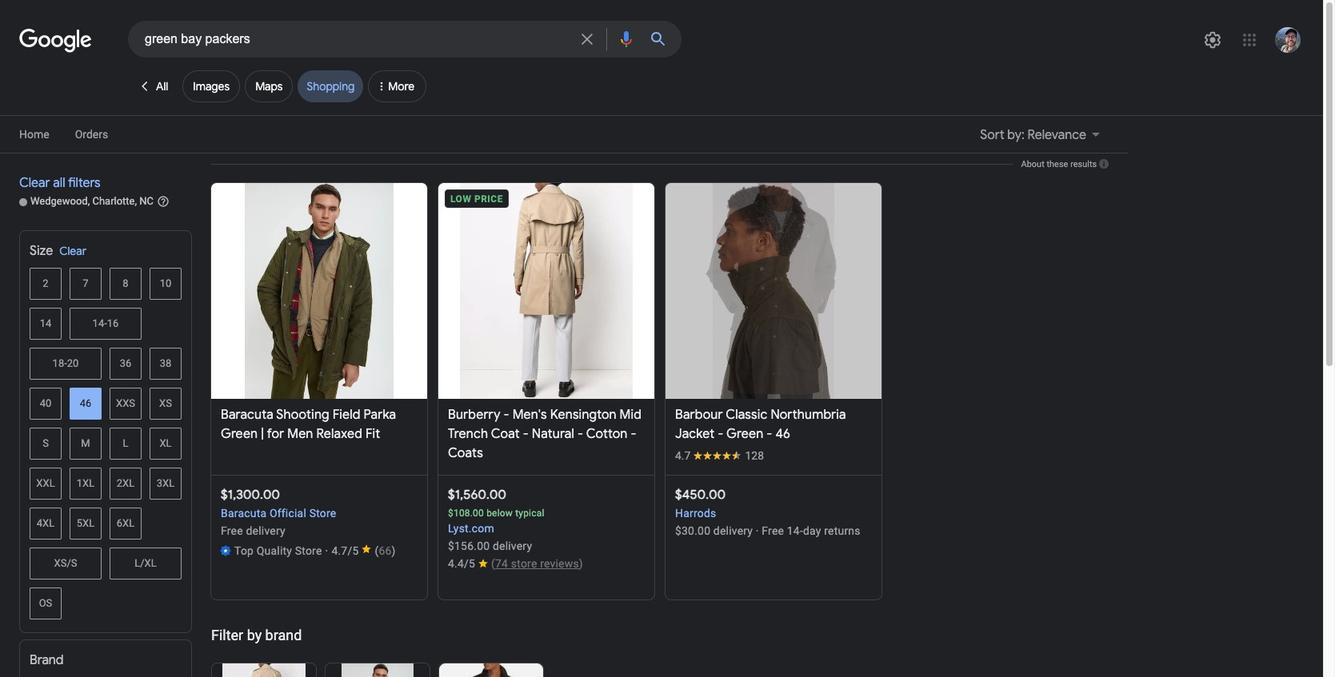 Task type: describe. For each thing, give the bounding box(es) containing it.
shopping
[[307, 79, 355, 94]]

xs link
[[150, 388, 190, 420]]

images link
[[183, 70, 240, 102]]

top
[[234, 545, 254, 558]]

by
[[247, 627, 262, 644]]

kensington
[[550, 407, 617, 423]]

free inside the $1,300.00 baracuta official store free delivery
[[221, 525, 243, 538]]

wedgewood,
[[30, 195, 90, 207]]

4.7/5
[[332, 545, 359, 558]]

baracuta shooting field parka green | for men relaxed fit
[[221, 407, 396, 443]]

google image
[[19, 29, 93, 53]]

green inside barbour classic northumbria jacket - green - 46
[[727, 427, 764, 443]]

$1,560.00
[[448, 487, 507, 503]]

relevance
[[1028, 127, 1087, 143]]

6xl
[[117, 518, 135, 530]]

home
[[19, 128, 49, 141]]

baracuta inside baracuta shooting field parka green | for men relaxed fit
[[221, 407, 274, 423]]

14 link
[[30, 308, 70, 340]]

sort by: relevance
[[981, 127, 1087, 143]]

18-20 link
[[30, 348, 110, 380]]

20
[[67, 358, 79, 370]]

all
[[53, 175, 65, 191]]

returns
[[824, 525, 861, 538]]

more filters element
[[388, 79, 415, 94]]

trench
[[448, 427, 488, 443]]

free delivery link
[[221, 523, 336, 540]]

10 link
[[150, 268, 190, 300]]

1xl link
[[70, 468, 110, 500]]

( 74 store reviews )
[[491, 558, 583, 571]]

burberry
[[448, 407, 501, 423]]

4.7
[[675, 450, 691, 463]]

40 link
[[30, 388, 70, 420]]

quality
[[257, 545, 292, 558]]

- up 4.5 out of 5 stars image
[[718, 427, 724, 443]]

xs/s
[[54, 558, 77, 570]]

about these results
[[1021, 159, 1100, 170]]

xxs
[[116, 398, 135, 410]]

for
[[267, 427, 284, 443]]

- down kensington
[[578, 427, 584, 443]]

parka
[[364, 407, 396, 423]]

$156.00 delivery link
[[448, 538, 545, 555]]

field
[[333, 407, 361, 423]]

· inside $450.00 harrods $30.00 delivery · free 14-day returns
[[756, 525, 759, 538]]

harrods
[[675, 507, 717, 520]]

s link
[[30, 428, 70, 460]]

fit
[[366, 427, 380, 443]]

all link
[[128, 70, 178, 102]]

store
[[511, 558, 537, 571]]

brand
[[30, 653, 64, 669]]

46 inside barbour classic northumbria jacket - green - 46
[[776, 427, 791, 443]]

men's
[[513, 407, 547, 423]]

store inside button
[[295, 545, 322, 558]]

seller rating image
[[479, 559, 488, 569]]

burberry - men's kensington mid trench coat - natural - cotton - coats link
[[448, 406, 645, 466]]

xs/s link
[[30, 548, 110, 580]]

3xl link
[[150, 468, 190, 500]]

brand
[[265, 627, 302, 644]]

green inside baracuta shooting field parka green | for men relaxed fit
[[221, 427, 258, 443]]

7
[[83, 278, 89, 290]]

5xl link
[[70, 508, 110, 540]]

2xl link
[[110, 468, 150, 500]]

burberry - men's kensington mid trench coat - natural - cotton - coats
[[448, 407, 642, 462]]

- down men's
[[523, 427, 529, 443]]

m
[[81, 438, 90, 450]]

1 vertical spatial ·
[[325, 545, 328, 558]]

8 link
[[110, 268, 150, 300]]

l/xl link
[[110, 548, 190, 580]]

mid
[[620, 407, 642, 423]]

40
[[40, 398, 51, 410]]

$30.00 delivery · free 14-day returns link
[[675, 523, 861, 540]]

charlotte,
[[92, 195, 137, 207]]

coat
[[491, 427, 520, 443]]

nc
[[139, 195, 154, 207]]

1 horizontal spatial )
[[579, 558, 583, 571]]

xxl link
[[30, 468, 70, 500]]



Task type: locate. For each thing, give the bounding box(es) containing it.
128
[[745, 450, 764, 463]]

14
[[40, 318, 51, 330]]

· left "4.7/5"
[[325, 545, 328, 558]]

day
[[803, 525, 822, 538]]

· left day at the right bottom of page
[[756, 525, 759, 538]]

green left |
[[221, 427, 258, 443]]

l/xl
[[135, 558, 157, 570]]

1 vertical spatial store
[[295, 545, 322, 558]]

clear link
[[59, 244, 86, 258]]

maps link
[[245, 70, 293, 102]]

delivery inside the $1,300.00 baracuta official store free delivery
[[246, 525, 286, 538]]

7 link
[[70, 268, 110, 300]]

men
[[287, 427, 313, 443]]

maps
[[255, 79, 283, 94]]

store right the official
[[309, 507, 336, 520]]

1 horizontal spatial (
[[491, 558, 495, 571]]

1 horizontal spatial free
[[762, 525, 784, 538]]

store inside the $1,300.00 baracuta official store free delivery
[[309, 507, 336, 520]]

size clear
[[30, 243, 86, 259]]

18-
[[52, 358, 67, 370]]

8
[[123, 278, 129, 290]]

( right seller rating icon
[[491, 558, 495, 571]]

0 vertical spatial clear
[[19, 175, 50, 191]]

36
[[120, 358, 131, 370]]

seller rating image
[[362, 545, 372, 555]]

orders link
[[75, 125, 108, 144]]

$1,560.00 $108.00 below typical lyst.com $156.00 delivery
[[448, 487, 545, 553]]

) right seller rating image
[[392, 545, 396, 558]]

4xl link
[[30, 508, 70, 540]]

46 link
[[70, 388, 110, 420]]

14- left returns
[[787, 525, 803, 538]]

clear inside size clear
[[59, 244, 86, 258]]

2 baracuta from the top
[[221, 507, 267, 520]]

more
[[388, 79, 415, 94]]

2 green from the left
[[727, 427, 764, 443]]

baracuta image
[[342, 664, 413, 678]]

$1,300.00 baracuta official store free delivery
[[221, 487, 336, 538]]

northumbria
[[771, 407, 846, 423]]

0 horizontal spatial ·
[[325, 545, 328, 558]]

)
[[392, 545, 396, 558], [579, 558, 583, 571]]

m link
[[70, 428, 110, 460]]

0 horizontal spatial (
[[375, 545, 379, 558]]

10
[[160, 278, 171, 290]]

1 green from the left
[[221, 427, 258, 443]]

1 vertical spatial 14-
[[787, 525, 803, 538]]

1 vertical spatial baracuta
[[221, 507, 267, 520]]

store right quality
[[295, 545, 322, 558]]

$1,300.00
[[221, 487, 280, 503]]

results
[[1071, 159, 1097, 170]]

top quality store
[[234, 545, 322, 558]]

orders
[[75, 128, 108, 141]]

$450.00
[[675, 487, 726, 503]]

jacket
[[675, 427, 715, 443]]

baracuta up |
[[221, 407, 274, 423]]

1 horizontal spatial 14-
[[787, 525, 803, 538]]

0 horizontal spatial clear
[[19, 175, 50, 191]]

14- inside "14-16" link
[[93, 318, 107, 330]]

4.4/5
[[448, 558, 475, 571]]

2xl
[[117, 478, 135, 490]]

14- inside $450.00 harrods $30.00 delivery · free 14-day returns
[[787, 525, 803, 538]]

free
[[221, 525, 243, 538], [762, 525, 784, 538]]

74
[[495, 558, 508, 571]]

None search field
[[0, 20, 682, 58]]

clear all filters
[[19, 175, 101, 191]]

free left day at the right bottom of page
[[762, 525, 784, 538]]

|
[[261, 427, 264, 443]]

5xl
[[77, 518, 95, 530]]

$108.00
[[448, 508, 484, 519]]

all
[[156, 79, 168, 94]]

baracuta inside the $1,300.00 baracuta official store free delivery
[[221, 507, 267, 520]]

more info image
[[1100, 159, 1109, 169]]

os link
[[30, 588, 70, 620]]

store
[[309, 507, 336, 520], [295, 545, 322, 558]]

0 vertical spatial baracuta
[[221, 407, 274, 423]]

xl link
[[150, 428, 190, 460]]

about these results link
[[1013, 159, 1109, 170]]

typical
[[516, 508, 545, 519]]

filter
[[211, 627, 243, 644]]

clear right size
[[59, 244, 86, 258]]

filter by brand list
[[203, 655, 559, 678]]

sort
[[981, 127, 1005, 143]]

xxs link
[[110, 388, 150, 420]]

baracuta shooting field parka green | for men relaxed fit link
[[221, 406, 418, 447]]

( right seller rating image
[[375, 545, 379, 558]]

) right the store
[[579, 558, 583, 571]]

official
[[270, 507, 306, 520]]

1 baracuta from the top
[[221, 407, 274, 423]]

green
[[221, 427, 258, 443], [727, 427, 764, 443]]

0 vertical spatial 46
[[80, 398, 91, 410]]

0 vertical spatial 14-
[[93, 318, 107, 330]]

delivery inside $1,560.00 $108.00 below typical lyst.com $156.00 delivery
[[493, 540, 532, 553]]

2 link
[[30, 268, 70, 300]]

0 horizontal spatial free
[[221, 525, 243, 538]]

shooting
[[276, 407, 330, 423]]

( for 74
[[491, 558, 495, 571]]

0 horizontal spatial 46
[[80, 398, 91, 410]]

free inside $450.00 harrods $30.00 delivery · free 14-day returns
[[762, 525, 784, 538]]

natural
[[532, 427, 575, 443]]

1 horizontal spatial 46
[[776, 427, 791, 443]]

14- down 7 link
[[93, 318, 107, 330]]

size
[[30, 243, 53, 259]]

0 vertical spatial store
[[309, 507, 336, 520]]

(
[[375, 545, 379, 558], [491, 558, 495, 571]]

clear all filters link
[[19, 175, 101, 191]]

66
[[379, 545, 392, 558]]

clear image
[[578, 22, 597, 57]]

- up coat
[[504, 407, 510, 423]]

delivery up 'top quality store' button
[[246, 525, 286, 538]]

delivery right $30.00
[[714, 525, 753, 538]]

1 horizontal spatial delivery
[[493, 540, 532, 553]]

1 free from the left
[[221, 525, 243, 538]]

4.5 out of 5 stars image
[[694, 451, 742, 460]]

these
[[1047, 159, 1069, 170]]

·
[[756, 525, 759, 538], [325, 545, 328, 558]]

barbour image
[[439, 664, 543, 678]]

- down classic
[[767, 427, 773, 443]]

free up top
[[221, 525, 243, 538]]

Search search field
[[145, 30, 571, 50]]

green down classic
[[727, 427, 764, 443]]

18-20
[[52, 358, 79, 370]]

0 vertical spatial ·
[[756, 525, 759, 538]]

4xl
[[37, 518, 55, 530]]

1 vertical spatial 46
[[776, 427, 791, 443]]

images
[[193, 79, 230, 94]]

barbour
[[675, 407, 723, 423]]

1 horizontal spatial clear
[[59, 244, 86, 258]]

s
[[43, 438, 49, 450]]

0 horizontal spatial 14-
[[93, 318, 107, 330]]

1 vertical spatial clear
[[59, 244, 86, 258]]

clear left all
[[19, 175, 50, 191]]

filter by brand
[[211, 627, 302, 644]]

( for 66
[[375, 545, 379, 558]]

burberry image
[[222, 664, 306, 678]]

baracuta down $1,300.00
[[221, 507, 267, 520]]

2 free from the left
[[762, 525, 784, 538]]

xxl
[[36, 478, 55, 490]]

38 link
[[150, 348, 190, 380]]

0 horizontal spatial )
[[392, 545, 396, 558]]

6xl link
[[110, 508, 150, 540]]

$30.00
[[675, 525, 711, 538]]

delivery
[[246, 525, 286, 538], [714, 525, 753, 538], [493, 540, 532, 553]]

top quality store button
[[219, 543, 322, 560]]

2 horizontal spatial delivery
[[714, 525, 753, 538]]

search by voice image
[[617, 30, 636, 49]]

xl
[[160, 438, 172, 450]]

about
[[1021, 159, 1045, 170]]

0 horizontal spatial green
[[221, 427, 258, 443]]

1 horizontal spatial ·
[[756, 525, 759, 538]]

below
[[487, 508, 513, 519]]

- down mid
[[631, 427, 637, 443]]

classic
[[726, 407, 768, 423]]

lyst.com
[[448, 523, 494, 535]]

delivery up 74
[[493, 540, 532, 553]]

reviews
[[540, 558, 579, 571]]

delivery inside $450.00 harrods $30.00 delivery · free 14-day returns
[[714, 525, 753, 538]]

46 down northumbria
[[776, 427, 791, 443]]

$450.00 harrods $30.00 delivery · free 14-day returns
[[675, 487, 861, 538]]

0 horizontal spatial delivery
[[246, 525, 286, 538]]

1 horizontal spatial green
[[727, 427, 764, 443]]

46 right 40 link
[[80, 398, 91, 410]]



Task type: vqa. For each thing, say whether or not it's contained in the screenshot.
the left Clear
yes



